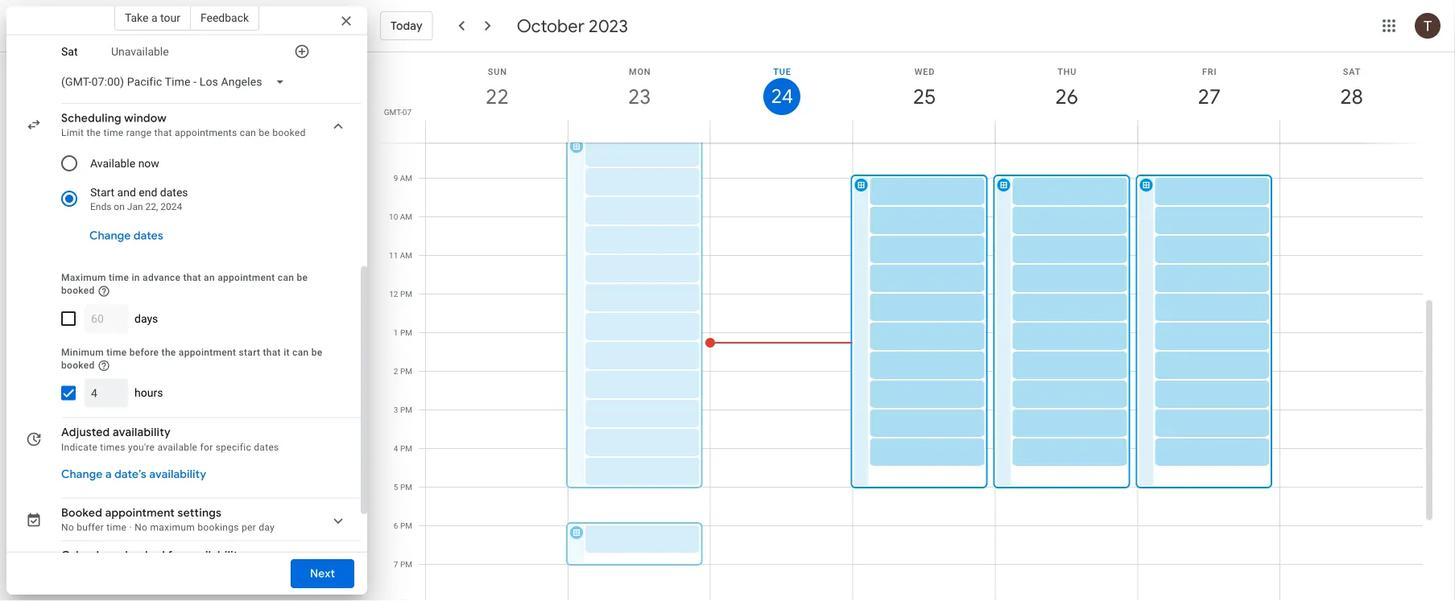 Task type: locate. For each thing, give the bounding box(es) containing it.
am right 11
[[400, 251, 412, 261]]

0 vertical spatial sat
[[61, 45, 78, 59]]

appointment up ·
[[105, 507, 175, 521]]

am right 10
[[400, 212, 412, 222]]

dates up 2024
[[160, 186, 188, 199]]

2 vertical spatial can
[[292, 347, 309, 359]]

time left before
[[107, 347, 127, 359]]

for inside dropdown button
[[168, 550, 184, 564]]

appointment inside minimum time before the appointment start that it can be booked
[[179, 347, 236, 359]]

the inside scheduling window limit the time range that appointments can be booked
[[87, 128, 101, 139]]

2 am from the top
[[400, 174, 412, 183]]

4 am from the top
[[400, 251, 412, 261]]

change inside 'button'
[[89, 229, 131, 244]]

time left the in at the left top of page
[[109, 273, 129, 284]]

jan
[[127, 202, 143, 213]]

1 vertical spatial availability
[[149, 468, 206, 483]]

start and end dates ends on jan 22, 2024
[[90, 186, 188, 213]]

time left range
[[104, 128, 124, 139]]

the right before
[[162, 347, 176, 359]]

am for 8 am
[[400, 135, 412, 145]]

0 horizontal spatial a
[[105, 468, 112, 483]]

0 horizontal spatial for
[[168, 550, 184, 564]]

appointment right 'an' at the left top
[[218, 273, 275, 284]]

be for window
[[259, 128, 270, 139]]

booked
[[61, 507, 102, 521]]

0 horizontal spatial the
[[87, 128, 101, 139]]

feedback
[[200, 11, 249, 24]]

pm right 7 at bottom
[[400, 560, 412, 570]]

1 horizontal spatial sat
[[1343, 66, 1362, 77]]

change down "indicate" on the bottom of the page
[[61, 468, 103, 483]]

wed 25
[[912, 66, 935, 110]]

a
[[151, 11, 158, 24], [105, 468, 112, 483]]

days
[[135, 312, 158, 326]]

4 pm
[[394, 444, 412, 454]]

can inside the maximum time in advance that an appointment can be booked
[[278, 273, 294, 284]]

next button
[[291, 555, 354, 594]]

sat up saturday, october 28 'element'
[[1343, 66, 1362, 77]]

sat up scheduling
[[61, 45, 78, 59]]

end
[[139, 186, 157, 199]]

sun
[[488, 66, 507, 77]]

1 vertical spatial sat
[[1343, 66, 1362, 77]]

27
[[1197, 83, 1220, 110]]

0 vertical spatial can
[[240, 128, 256, 139]]

0 vertical spatial for
[[200, 442, 213, 454]]

that down window
[[154, 128, 172, 139]]

take a tour
[[125, 11, 180, 24]]

on
[[114, 202, 125, 213]]

pm right 5
[[400, 483, 412, 493]]

change inside button
[[61, 468, 103, 483]]

appointment left start
[[179, 347, 236, 359]]

time left ·
[[107, 523, 127, 534]]

indicate
[[61, 442, 98, 454]]

5
[[394, 483, 398, 493]]

dates
[[160, 186, 188, 199], [134, 229, 163, 244], [254, 442, 279, 454]]

2 horizontal spatial that
[[263, 347, 281, 359]]

be inside minimum time before the appointment start that it can be booked
[[312, 347, 323, 359]]

availability inside dropdown button
[[187, 550, 245, 564]]

3 am from the top
[[400, 212, 412, 222]]

calendars checked for availability button
[[55, 545, 358, 581]]

change a date's availability button
[[55, 461, 213, 490]]

2 vertical spatial dates
[[254, 442, 279, 454]]

1 pm from the top
[[400, 290, 412, 299]]

availability down bookings
[[187, 550, 245, 564]]

date's
[[114, 468, 147, 483]]

5 pm from the top
[[400, 444, 412, 454]]

10 am
[[389, 212, 412, 222]]

4 pm from the top
[[400, 406, 412, 415]]

be
[[259, 128, 270, 139], [297, 273, 308, 284], [312, 347, 323, 359]]

maximum time in advance that an appointment can be booked
[[61, 273, 308, 297]]

take
[[125, 11, 149, 24]]

before
[[129, 347, 159, 359]]

1 pm
[[394, 328, 412, 338]]

a left tour
[[151, 11, 158, 24]]

am for 10 am
[[400, 212, 412, 222]]

0 vertical spatial be
[[259, 128, 270, 139]]

1 vertical spatial that
[[183, 273, 201, 284]]

time inside scheduling window limit the time range that appointments can be booked
[[104, 128, 124, 139]]

1 vertical spatial appointment
[[179, 347, 236, 359]]

0 horizontal spatial sat
[[61, 45, 78, 59]]

availability
[[113, 426, 171, 441], [149, 468, 206, 483], [187, 550, 245, 564]]

pm right 4
[[400, 444, 412, 454]]

a left date's at the bottom left of page
[[105, 468, 112, 483]]

pm right 3
[[400, 406, 412, 415]]

specific
[[216, 442, 251, 454]]

booked inside minimum time before the appointment start that it can be booked
[[61, 360, 95, 372]]

time
[[104, 128, 124, 139], [109, 273, 129, 284], [107, 347, 127, 359], [107, 523, 127, 534]]

can right 'appointments'
[[240, 128, 256, 139]]

0 horizontal spatial that
[[154, 128, 172, 139]]

6 pm from the top
[[400, 483, 412, 493]]

friday, october 27 element
[[1191, 78, 1228, 115]]

availability inside adjusted availability indicate times you're available for specific dates
[[113, 426, 171, 441]]

1 vertical spatial for
[[168, 550, 184, 564]]

8 pm from the top
[[400, 560, 412, 570]]

12
[[389, 290, 398, 299]]

2 horizontal spatial be
[[312, 347, 323, 359]]

·
[[129, 523, 132, 534]]

2 vertical spatial be
[[312, 347, 323, 359]]

2 vertical spatial booked
[[61, 360, 95, 372]]

change for change dates
[[89, 229, 131, 244]]

am right 9
[[400, 174, 412, 183]]

saturday, october 28 element
[[1334, 78, 1371, 115]]

booked inside scheduling window limit the time range that appointments can be booked
[[273, 128, 306, 139]]

0 horizontal spatial be
[[259, 128, 270, 139]]

bookings
[[198, 523, 239, 534]]

maximum
[[150, 523, 195, 534]]

0 vertical spatial booked
[[273, 128, 306, 139]]

no down booked in the left of the page
[[61, 523, 74, 534]]

1 no from the left
[[61, 523, 74, 534]]

11
[[389, 251, 398, 261]]

option group
[[55, 146, 332, 217]]

1 horizontal spatial for
[[200, 442, 213, 454]]

am right 8
[[400, 135, 412, 145]]

for inside adjusted availability indicate times you're available for specific dates
[[200, 442, 213, 454]]

settings
[[178, 507, 222, 521]]

time inside minimum time before the appointment start that it can be booked
[[107, 347, 127, 359]]

1 horizontal spatial that
[[183, 273, 201, 284]]

range
[[126, 128, 152, 139]]

1 vertical spatial can
[[278, 273, 294, 284]]

1 vertical spatial booked
[[61, 286, 95, 297]]

1 vertical spatial the
[[162, 347, 176, 359]]

gmt-
[[384, 107, 403, 117]]

7 pm from the top
[[400, 522, 412, 531]]

booked inside the maximum time in advance that an appointment can be booked
[[61, 286, 95, 297]]

2 vertical spatial appointment
[[105, 507, 175, 521]]

change dates button
[[83, 217, 170, 256]]

1 vertical spatial a
[[105, 468, 112, 483]]

pm right the 6
[[400, 522, 412, 531]]

be inside the maximum time in advance that an appointment can be booked
[[297, 273, 308, 284]]

appointments
[[175, 128, 237, 139]]

0 vertical spatial that
[[154, 128, 172, 139]]

availability inside button
[[149, 468, 206, 483]]

pm right 2
[[400, 367, 412, 377]]

1 vertical spatial change
[[61, 468, 103, 483]]

1 horizontal spatial no
[[135, 523, 148, 534]]

it
[[284, 347, 290, 359]]

0 vertical spatial a
[[151, 11, 158, 24]]

am
[[400, 135, 412, 145], [400, 174, 412, 183], [400, 212, 412, 222], [400, 251, 412, 261]]

28
[[1340, 83, 1363, 110]]

feedback button
[[191, 5, 259, 31]]

that inside minimum time before the appointment start that it can be booked
[[263, 347, 281, 359]]

dates down the 22,
[[134, 229, 163, 244]]

available
[[90, 157, 135, 170]]

a for take
[[151, 11, 158, 24]]

0 vertical spatial dates
[[160, 186, 188, 199]]

no right ·
[[135, 523, 148, 534]]

available
[[157, 442, 198, 454]]

sat
[[61, 45, 78, 59], [1343, 66, 1362, 77]]

that inside scheduling window limit the time range that appointments can be booked
[[154, 128, 172, 139]]

3 pm from the top
[[400, 367, 412, 377]]

can for window
[[240, 128, 256, 139]]

0 vertical spatial appointment
[[218, 273, 275, 284]]

22,
[[145, 202, 158, 213]]

availability up the you're
[[113, 426, 171, 441]]

grid
[[374, 52, 1436, 602]]

can inside minimum time before the appointment start that it can be booked
[[292, 347, 309, 359]]

2 vertical spatial availability
[[187, 550, 245, 564]]

the down scheduling
[[87, 128, 101, 139]]

booked
[[273, 128, 306, 139], [61, 286, 95, 297], [61, 360, 95, 372]]

can for time
[[292, 347, 309, 359]]

pm right 1
[[400, 328, 412, 338]]

time inside the maximum time in advance that an appointment can be booked
[[109, 273, 129, 284]]

start
[[90, 186, 115, 199]]

1
[[394, 328, 398, 338]]

0 vertical spatial change
[[89, 229, 131, 244]]

1 vertical spatial dates
[[134, 229, 163, 244]]

that for time
[[263, 347, 281, 359]]

for down maximum
[[168, 550, 184, 564]]

am for 9 am
[[400, 174, 412, 183]]

1 vertical spatial be
[[297, 273, 308, 284]]

pm for 12 pm
[[400, 290, 412, 299]]

availability down the available
[[149, 468, 206, 483]]

pm right 12
[[400, 290, 412, 299]]

0 vertical spatial the
[[87, 128, 101, 139]]

times
[[100, 442, 125, 454]]

today
[[391, 19, 423, 33]]

1 horizontal spatial a
[[151, 11, 158, 24]]

22
[[485, 83, 508, 110]]

change a date's availability
[[61, 468, 206, 483]]

23 column header
[[568, 52, 711, 143]]

dates right specific
[[254, 442, 279, 454]]

0 vertical spatial availability
[[113, 426, 171, 441]]

can inside scheduling window limit the time range that appointments can be booked
[[240, 128, 256, 139]]

1 am from the top
[[400, 135, 412, 145]]

22 column header
[[425, 52, 569, 143]]

wed
[[915, 66, 935, 77]]

for left specific
[[200, 442, 213, 454]]

12 pm
[[389, 290, 412, 299]]

time inside booked appointment settings no buffer time · no maximum bookings per day
[[107, 523, 127, 534]]

pm for 6 pm
[[400, 522, 412, 531]]

in
[[132, 273, 140, 284]]

the inside minimum time before the appointment start that it can be booked
[[162, 347, 176, 359]]

tue
[[774, 66, 792, 77]]

2 pm from the top
[[400, 328, 412, 338]]

1 horizontal spatial the
[[162, 347, 176, 359]]

sat for sat 28
[[1343, 66, 1362, 77]]

day
[[259, 523, 275, 534]]

26
[[1055, 83, 1078, 110]]

2 vertical spatial that
[[263, 347, 281, 359]]

for
[[200, 442, 213, 454], [168, 550, 184, 564]]

can up it
[[278, 273, 294, 284]]

that left 'an' at the left top
[[183, 273, 201, 284]]

None field
[[55, 68, 298, 97]]

0 horizontal spatial no
[[61, 523, 74, 534]]

can right it
[[292, 347, 309, 359]]

change down on
[[89, 229, 131, 244]]

5 pm
[[394, 483, 412, 493]]

1 horizontal spatial be
[[297, 273, 308, 284]]

calendars checked for availability
[[61, 550, 245, 564]]

sat inside sat 28
[[1343, 66, 1362, 77]]

thursday, october 26 element
[[1049, 78, 1086, 115]]

26 column header
[[995, 52, 1138, 143]]

scheduling window limit the time range that appointments can be booked
[[61, 112, 306, 139]]

11 am
[[389, 251, 412, 261]]

mon
[[629, 66, 651, 77]]

that left it
[[263, 347, 281, 359]]

and
[[117, 186, 136, 199]]

that inside the maximum time in advance that an appointment can be booked
[[183, 273, 201, 284]]

the
[[87, 128, 101, 139], [162, 347, 176, 359]]

be inside scheduling window limit the time range that appointments can be booked
[[259, 128, 270, 139]]



Task type: describe. For each thing, give the bounding box(es) containing it.
dates inside adjusted availability indicate times you're available for specific dates
[[254, 442, 279, 454]]

minimum time before the appointment start that it can be booked
[[61, 347, 323, 372]]

7 pm
[[394, 560, 412, 570]]

10
[[389, 212, 398, 222]]

9
[[394, 174, 398, 183]]

3
[[394, 406, 398, 415]]

limit
[[61, 128, 84, 139]]

8 am
[[394, 135, 412, 145]]

ends
[[90, 202, 111, 213]]

25 column header
[[853, 52, 996, 143]]

grid containing 22
[[374, 52, 1436, 602]]

pm for 3 pm
[[400, 406, 412, 415]]

wednesday, october 25 element
[[906, 78, 943, 115]]

fri
[[1203, 66, 1217, 77]]

the for time
[[162, 347, 176, 359]]

thu
[[1058, 66, 1077, 77]]

be for time
[[312, 347, 323, 359]]

buffer
[[77, 523, 104, 534]]

4
[[394, 444, 398, 454]]

per
[[242, 523, 256, 534]]

that for window
[[154, 128, 172, 139]]

pm for 7 pm
[[400, 560, 412, 570]]

6
[[394, 522, 398, 531]]

appointment inside booked appointment settings no buffer time · no maximum bookings per day
[[105, 507, 175, 521]]

07
[[403, 107, 412, 117]]

7
[[394, 560, 398, 570]]

today button
[[380, 6, 433, 45]]

advance
[[143, 273, 181, 284]]

adjusted
[[61, 426, 110, 441]]

october 2023
[[517, 14, 628, 37]]

tuesday, october 24, today element
[[764, 78, 801, 115]]

mon 23
[[627, 66, 651, 110]]

tue 24
[[770, 66, 792, 109]]

Maximum days in advance that an appointment can be booked number field
[[91, 305, 122, 334]]

24 column header
[[710, 52, 854, 143]]

Minimum amount of hours before the start of the appointment that it can be booked number field
[[91, 380, 122, 409]]

sun 22
[[485, 66, 508, 110]]

change dates
[[89, 229, 163, 244]]

sunday, october 22 element
[[479, 78, 516, 115]]

28 column header
[[1280, 52, 1423, 143]]

dates inside start and end dates ends on jan 22, 2024
[[160, 186, 188, 199]]

change for change a date's availability
[[61, 468, 103, 483]]

24
[[770, 84, 792, 109]]

a for change
[[105, 468, 112, 483]]

you're
[[128, 442, 155, 454]]

pm for 4 pm
[[400, 444, 412, 454]]

2023
[[589, 14, 628, 37]]

available now
[[90, 157, 159, 170]]

2
[[394, 367, 398, 377]]

the for window
[[87, 128, 101, 139]]

booked appointment settings no buffer time · no maximum bookings per day
[[61, 507, 275, 534]]

start
[[239, 347, 260, 359]]

booked for time
[[61, 360, 95, 372]]

booked for window
[[273, 128, 306, 139]]

pm for 2 pm
[[400, 367, 412, 377]]

availability for for
[[187, 550, 245, 564]]

calendars
[[61, 550, 116, 564]]

maximum
[[61, 273, 106, 284]]

9 am
[[394, 174, 412, 183]]

option group containing available now
[[55, 146, 332, 217]]

27 column header
[[1138, 52, 1281, 143]]

availability for date's
[[149, 468, 206, 483]]

23
[[627, 83, 650, 110]]

2 pm
[[394, 367, 412, 377]]

fri 27
[[1197, 66, 1220, 110]]

3 pm
[[394, 406, 412, 415]]

hours
[[135, 387, 163, 400]]

appointment inside the maximum time in advance that an appointment can be booked
[[218, 273, 275, 284]]

am for 11 am
[[400, 251, 412, 261]]

october
[[517, 14, 585, 37]]

25
[[912, 83, 935, 110]]

thu 26
[[1055, 66, 1078, 110]]

sat 28
[[1340, 66, 1363, 110]]

dates inside the change dates 'button'
[[134, 229, 163, 244]]

sat for sat
[[61, 45, 78, 59]]

now
[[138, 157, 159, 170]]

gmt-07
[[384, 107, 412, 117]]

8
[[394, 135, 398, 145]]

checked
[[119, 550, 165, 564]]

2 no from the left
[[135, 523, 148, 534]]

unavailable
[[111, 45, 169, 59]]

2024
[[161, 202, 182, 213]]

monday, october 23 element
[[621, 78, 658, 115]]

pm for 5 pm
[[400, 483, 412, 493]]

pm for 1 pm
[[400, 328, 412, 338]]

window
[[124, 112, 167, 126]]

scheduling
[[61, 112, 121, 126]]

take a tour button
[[114, 5, 191, 31]]



Task type: vqa. For each thing, say whether or not it's contained in the screenshot.


